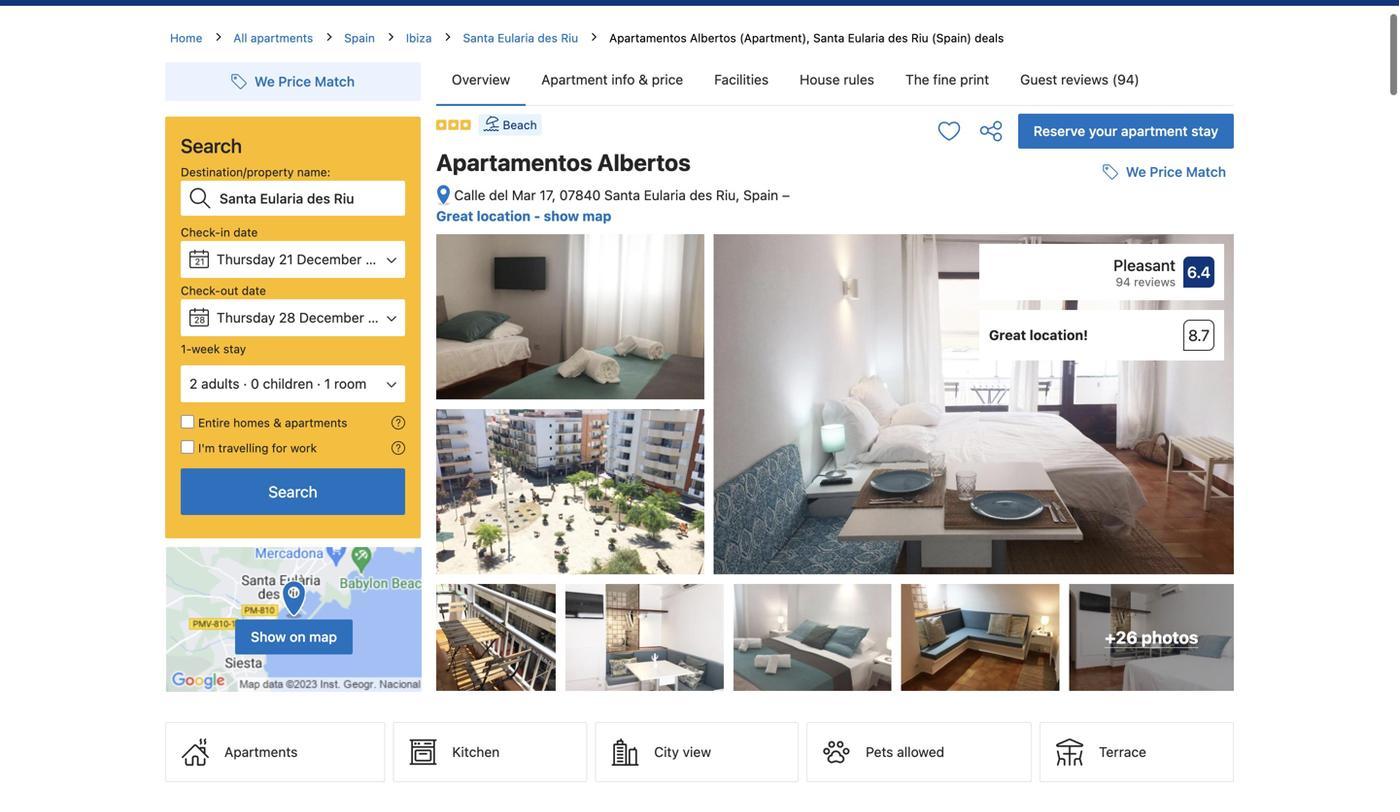 Task type: describe. For each thing, give the bounding box(es) containing it.
date for check-in date
[[233, 225, 258, 239]]

1 · from the left
[[243, 376, 247, 392]]

match for leftmost we price match dropdown button
[[315, 73, 355, 89]]

& for apartments
[[273, 416, 282, 430]]

Where are you going? field
[[212, 181, 405, 216]]

apartment info & price
[[542, 71, 683, 87]]

(apartment),
[[740, 31, 810, 45]]

check- for out
[[181, 284, 221, 297]]

home
[[170, 31, 202, 45]]

2
[[190, 376, 198, 392]]

great location - show map button
[[436, 208, 612, 224]]

in
[[221, 225, 230, 239]]

price for leftmost we price match dropdown button
[[278, 73, 311, 89]]

terrace
[[1099, 744, 1147, 760]]

check- for in
[[181, 225, 221, 239]]

destination/property name:
[[181, 165, 331, 179]]

& for price
[[639, 71, 648, 87]]

0 vertical spatial spain
[[344, 31, 375, 45]]

riu,
[[716, 187, 740, 203]]

guest
[[1021, 71, 1058, 87]]

check-out date
[[181, 284, 266, 297]]

map inside calle del mar 17, 07840 santa eularia des riu, spain – great location - show map
[[583, 208, 612, 224]]

for
[[272, 441, 287, 455]]

2 riu from the left
[[912, 31, 929, 45]]

house
[[800, 71, 840, 87]]

check-in date
[[181, 225, 258, 239]]

-
[[534, 208, 541, 224]]

your
[[1089, 123, 1118, 139]]

overview link
[[436, 54, 526, 105]]

pets allowed
[[866, 744, 945, 760]]

date for check-out date
[[242, 284, 266, 297]]

1 horizontal spatial 21
[[279, 251, 293, 267]]

the fine print link
[[890, 54, 1005, 105]]

destination/property
[[181, 165, 294, 179]]

entire
[[198, 416, 230, 430]]

show
[[544, 208, 579, 224]]

show
[[251, 629, 286, 645]]

work
[[290, 441, 317, 455]]

i'm
[[198, 441, 215, 455]]

what are you looking for? element
[[161, 0, 1238, 6]]

1 vertical spatial we price match button
[[1095, 155, 1234, 190]]

–
[[782, 187, 790, 203]]

santa eularia des riu
[[463, 31, 578, 45]]

reserve your apartment stay
[[1034, 123, 1219, 139]]

apartment
[[542, 71, 608, 87]]

santa inside calle del mar 17, 07840 santa eularia des riu, spain – great location - show map
[[605, 187, 640, 203]]

apartamentos albertos (apartment), santa eularia des riu (spain) deals
[[610, 31, 1004, 45]]

room
[[334, 376, 367, 392]]

spain link
[[344, 29, 375, 47]]

guest reviews (94) link
[[1005, 54, 1156, 105]]

pleasant 94 reviews
[[1114, 256, 1176, 289]]

calle
[[454, 187, 486, 203]]

the
[[906, 71, 930, 87]]

eularia inside calle del mar 17, 07840 santa eularia des riu, spain – great location - show map
[[644, 187, 686, 203]]

city view button
[[595, 722, 799, 783]]

if you select this option, we'll show you popular business travel features like breakfast, wifi and free parking. image
[[392, 441, 405, 455]]

week
[[192, 342, 220, 356]]

we price match for we price match dropdown button to the bottom
[[1126, 164, 1227, 180]]

december for 28
[[299, 310, 364, 326]]

apartamentos for apartamentos albertos (apartment), santa eularia des riu (spain) deals
[[610, 31, 687, 45]]

pleasant
[[1114, 256, 1176, 275]]

apartment
[[1121, 123, 1188, 139]]

all apartments link
[[234, 29, 313, 47]]

facilities link
[[699, 54, 784, 105]]

2 adults · 0 children · 1 room
[[190, 376, 367, 392]]

if you select this option, we'll show you popular business travel features like breakfast, wifi and free parking. image
[[392, 441, 405, 455]]

great location!
[[989, 327, 1088, 343]]

i'm travelling for work
[[198, 441, 317, 455]]

albertos for apartamentos albertos
[[597, 149, 691, 176]]

city view
[[654, 744, 711, 760]]

search button
[[181, 468, 405, 515]]

pets allowed button
[[807, 722, 1032, 783]]

stay inside button
[[1192, 123, 1219, 139]]

stay inside "search" section
[[223, 342, 246, 356]]

thursday 28 december 2023
[[217, 310, 401, 326]]

print
[[961, 71, 990, 87]]

on
[[290, 629, 306, 645]]

1
[[325, 376, 331, 392]]

apartamentos albertos (apartment), santa eularia des riu (spain) deals link
[[610, 31, 1004, 45]]

reviews inside "guest reviews (94)" link
[[1061, 71, 1109, 87]]

house rules link
[[784, 54, 890, 105]]

homes
[[233, 416, 270, 430]]

thursday 21 december 2023
[[217, 251, 399, 267]]

1 horizontal spatial great
[[989, 327, 1027, 343]]

des inside calle del mar 17, 07840 santa eularia des riu, spain – great location - show map
[[690, 187, 713, 203]]

entire homes & apartments
[[198, 416, 348, 430]]

reserve your apartment stay button
[[1018, 114, 1234, 149]]

we for leftmost we price match dropdown button
[[255, 73, 275, 89]]

we price match for leftmost we price match dropdown button
[[255, 73, 355, 89]]

terrace button
[[1040, 722, 1234, 783]]

0 horizontal spatial santa
[[463, 31, 494, 45]]

kitchen button
[[393, 722, 587, 783]]

thursday for thursday 21 december 2023
[[217, 251, 275, 267]]

great inside calle del mar 17, 07840 santa eularia des riu, spain – great location - show map
[[436, 208, 474, 224]]

reserve
[[1034, 123, 1086, 139]]

deals
[[975, 31, 1004, 45]]

search section
[[157, 47, 429, 693]]

del
[[489, 187, 508, 203]]

rated pleasant element
[[989, 254, 1176, 277]]

location!
[[1030, 327, 1088, 343]]

all
[[234, 31, 247, 45]]

apartments
[[225, 744, 298, 760]]

fine
[[933, 71, 957, 87]]

search inside button
[[268, 483, 318, 501]]

ibiza link
[[406, 29, 432, 47]]

price
[[652, 71, 683, 87]]

december for 21
[[297, 251, 362, 267]]



Task type: locate. For each thing, give the bounding box(es) containing it.
2023 for thursday 21 december 2023
[[366, 251, 399, 267]]

click to open map view image
[[436, 184, 451, 207]]

apartments
[[251, 31, 313, 45], [285, 416, 348, 430]]

eularia left riu,
[[644, 187, 686, 203]]

travelling
[[218, 441, 269, 455]]

0 horizontal spatial reviews
[[1061, 71, 1109, 87]]

calle del mar 17, 07840 santa eularia des riu, spain – great location - show map
[[436, 187, 790, 224]]

0 horizontal spatial 21
[[195, 257, 205, 267]]

17,
[[540, 187, 556, 203]]

2 check- from the top
[[181, 284, 221, 297]]

match
[[315, 73, 355, 89], [1186, 164, 1227, 180]]

2 · from the left
[[317, 376, 321, 392]]

map down the 07840
[[583, 208, 612, 224]]

riu left (spain) at the right
[[912, 31, 929, 45]]

price
[[278, 73, 311, 89], [1150, 164, 1183, 180]]

kitchen
[[452, 744, 500, 760]]

0 horizontal spatial we
[[255, 73, 275, 89]]

+26 photos
[[1105, 628, 1199, 647]]

spain left –
[[744, 187, 779, 203]]

1 horizontal spatial ·
[[317, 376, 321, 392]]

des up apartment at left
[[538, 31, 558, 45]]

we price match button
[[223, 64, 363, 99], [1095, 155, 1234, 190]]

1 horizontal spatial we price match
[[1126, 164, 1227, 180]]

apartment info & price link
[[526, 54, 699, 105]]

0 horizontal spatial great
[[436, 208, 474, 224]]

0 vertical spatial stay
[[1192, 123, 1219, 139]]

show on map
[[251, 629, 337, 645]]

0 horizontal spatial eularia
[[498, 31, 535, 45]]

map inside "search" section
[[309, 629, 337, 645]]

apartments inside "search" section
[[285, 416, 348, 430]]

·
[[243, 376, 247, 392], [317, 376, 321, 392]]

beach
[[503, 118, 537, 132]]

adults
[[201, 376, 240, 392]]

1 thursday from the top
[[217, 251, 275, 267]]

0 vertical spatial date
[[233, 225, 258, 239]]

december
[[297, 251, 362, 267], [299, 310, 364, 326]]

2 horizontal spatial des
[[888, 31, 908, 45]]

we down all apartments
[[255, 73, 275, 89]]

0 horizontal spatial spain
[[344, 31, 375, 45]]

rules
[[844, 71, 875, 87]]

1 vertical spatial apartments
[[285, 416, 348, 430]]

apartamentos albertos
[[436, 149, 691, 176]]

great
[[436, 208, 474, 224], [989, 327, 1027, 343]]

1 horizontal spatial map
[[583, 208, 612, 224]]

0 horizontal spatial we price match
[[255, 73, 355, 89]]

apartments up the work
[[285, 416, 348, 430]]

we price match down apartment on the right of page
[[1126, 164, 1227, 180]]

1 vertical spatial spain
[[744, 187, 779, 203]]

07840
[[560, 187, 601, 203]]

0 horizontal spatial apartamentos
[[436, 149, 593, 176]]

1 horizontal spatial spain
[[744, 187, 779, 203]]

2 horizontal spatial santa
[[814, 31, 845, 45]]

reviews inside pleasant 94 reviews
[[1134, 275, 1176, 289]]

december up thursday 28 december 2023
[[297, 251, 362, 267]]

0
[[251, 376, 259, 392]]

apartments button
[[165, 722, 385, 783]]

2 adults · 0 children · 1 room button
[[181, 365, 405, 402]]

0 vertical spatial we price match button
[[223, 64, 363, 99]]

we for we price match dropdown button to the bottom
[[1126, 164, 1147, 180]]

1 horizontal spatial we price match button
[[1095, 155, 1234, 190]]

search
[[181, 134, 242, 157], [268, 483, 318, 501]]

we price match inside "search" section
[[255, 73, 355, 89]]

reviews left (94)
[[1061, 71, 1109, 87]]

& right info
[[639, 71, 648, 87]]

0 vertical spatial apartamentos
[[610, 31, 687, 45]]

1 vertical spatial search
[[268, 483, 318, 501]]

1 vertical spatial stay
[[223, 342, 246, 356]]

0 vertical spatial albertos
[[690, 31, 737, 45]]

apartments inside "link"
[[251, 31, 313, 45]]

0 horizontal spatial search
[[181, 134, 242, 157]]

scored 8.7 element
[[1184, 320, 1215, 351]]

1 riu from the left
[[561, 31, 578, 45]]

2023 down thursday 21 december 2023
[[368, 310, 401, 326]]

house rules
[[800, 71, 875, 87]]

des
[[538, 31, 558, 45], [888, 31, 908, 45], [690, 187, 713, 203]]

albertos
[[690, 31, 737, 45], [597, 149, 691, 176]]

thursday
[[217, 251, 275, 267], [217, 310, 275, 326]]

santa up overview
[[463, 31, 494, 45]]

0 horizontal spatial stay
[[223, 342, 246, 356]]

we'll show you stays where you can have the entire place to yourself image
[[392, 416, 405, 430], [392, 416, 405, 430]]

1-week stay
[[181, 342, 246, 356]]

eularia up overview
[[498, 31, 535, 45]]

1 vertical spatial 2023
[[368, 310, 401, 326]]

(94)
[[1113, 71, 1140, 87]]

1 vertical spatial check-
[[181, 284, 221, 297]]

scored 6.4 element
[[1184, 257, 1215, 288]]

home link
[[170, 29, 202, 47]]

pets
[[866, 744, 894, 760]]

1 vertical spatial match
[[1186, 164, 1227, 180]]

0 vertical spatial price
[[278, 73, 311, 89]]

1 horizontal spatial reviews
[[1134, 275, 1176, 289]]

info
[[612, 71, 635, 87]]

thursday down out at the top of page
[[217, 310, 275, 326]]

· left 0
[[243, 376, 247, 392]]

apartamentos for apartamentos albertos
[[436, 149, 593, 176]]

2023 for thursday 28 december 2023
[[368, 310, 401, 326]]

· left "1"
[[317, 376, 321, 392]]

we price match button down all apartments "link"
[[223, 64, 363, 99]]

albertos up calle del mar 17, 07840 santa eularia des riu, spain – great location - show map on the top of the page
[[597, 149, 691, 176]]

0 vertical spatial apartments
[[251, 31, 313, 45]]

match down apartment on the right of page
[[1186, 164, 1227, 180]]

1 horizontal spatial eularia
[[644, 187, 686, 203]]

0 vertical spatial check-
[[181, 225, 221, 239]]

+26
[[1105, 628, 1138, 647]]

1 vertical spatial reviews
[[1134, 275, 1176, 289]]

0 horizontal spatial &
[[273, 416, 282, 430]]

1 vertical spatial map
[[309, 629, 337, 645]]

+26 photos link
[[1070, 584, 1234, 691]]

search up destination/property
[[181, 134, 242, 157]]

check- up "week"
[[181, 284, 221, 297]]

map right on at the left of the page
[[309, 629, 337, 645]]

santa up house rules
[[814, 31, 845, 45]]

we inside "search" section
[[255, 73, 275, 89]]

1 horizontal spatial santa
[[605, 187, 640, 203]]

21 up thursday 28 december 2023
[[279, 251, 293, 267]]

overview
[[452, 71, 510, 87]]

1 horizontal spatial &
[[639, 71, 648, 87]]

& inside "search" section
[[273, 416, 282, 430]]

0 vertical spatial thursday
[[217, 251, 275, 267]]

we price match down all apartments "link"
[[255, 73, 355, 89]]

1 vertical spatial great
[[989, 327, 1027, 343]]

2023 up thursday 28 december 2023
[[366, 251, 399, 267]]

eularia
[[498, 31, 535, 45], [848, 31, 885, 45], [644, 187, 686, 203]]

spain left ibiza link
[[344, 31, 375, 45]]

0 horizontal spatial ·
[[243, 376, 247, 392]]

0 vertical spatial search
[[181, 134, 242, 157]]

name:
[[297, 165, 331, 179]]

mar
[[512, 187, 536, 203]]

0 horizontal spatial we price match button
[[223, 64, 363, 99]]

riu inside santa eularia des riu link
[[561, 31, 578, 45]]

apartamentos up mar
[[436, 149, 593, 176]]

2 horizontal spatial eularia
[[848, 31, 885, 45]]

reviews
[[1061, 71, 1109, 87], [1134, 275, 1176, 289]]

1 vertical spatial date
[[242, 284, 266, 297]]

photos
[[1142, 628, 1199, 647]]

albertos for apartamentos albertos (apartment), santa eularia des riu (spain) deals
[[690, 31, 737, 45]]

1 horizontal spatial we
[[1126, 164, 1147, 180]]

0 horizontal spatial price
[[278, 73, 311, 89]]

show on map button
[[165, 546, 423, 693], [235, 620, 353, 655]]

des left riu,
[[690, 187, 713, 203]]

0 horizontal spatial map
[[309, 629, 337, 645]]

21 down check-in date
[[195, 257, 205, 267]]

1 vertical spatial december
[[299, 310, 364, 326]]

thursday for thursday 28 december 2023
[[217, 310, 275, 326]]

0 horizontal spatial des
[[538, 31, 558, 45]]

& up for at the left of page
[[273, 416, 282, 430]]

check- up check-out date at left
[[181, 225, 221, 239]]

eularia up rules at the top right of the page
[[848, 31, 885, 45]]

match inside "search" section
[[315, 73, 355, 89]]

1 vertical spatial price
[[1150, 164, 1183, 180]]

city
[[654, 744, 679, 760]]

28 down thursday 21 december 2023
[[279, 310, 296, 326]]

albertos down "what are you looking for?" element
[[690, 31, 737, 45]]

0 horizontal spatial riu
[[561, 31, 578, 45]]

spain
[[344, 31, 375, 45], [744, 187, 779, 203]]

0 vertical spatial reviews
[[1061, 71, 1109, 87]]

reviews down pleasant
[[1134, 275, 1176, 289]]

1 vertical spatial thursday
[[217, 310, 275, 326]]

allowed
[[897, 744, 945, 760]]

1 vertical spatial albertos
[[597, 149, 691, 176]]

1 vertical spatial apartamentos
[[436, 149, 593, 176]]

1 horizontal spatial match
[[1186, 164, 1227, 180]]

riu up apartment at left
[[561, 31, 578, 45]]

ibiza
[[406, 31, 432, 45]]

date right the in
[[233, 225, 258, 239]]

price down all apartments "link"
[[278, 73, 311, 89]]

map
[[583, 208, 612, 224], [309, 629, 337, 645]]

2 thursday from the top
[[217, 310, 275, 326]]

0 horizontal spatial 28
[[194, 315, 205, 325]]

apartamentos up price
[[610, 31, 687, 45]]

des up the
[[888, 31, 908, 45]]

0 vertical spatial we
[[255, 73, 275, 89]]

great down 'click to open map view' icon
[[436, 208, 474, 224]]

28
[[279, 310, 296, 326], [194, 315, 205, 325]]

santa eularia des riu link
[[463, 29, 578, 47]]

riu
[[561, 31, 578, 45], [912, 31, 929, 45]]

date
[[233, 225, 258, 239], [242, 284, 266, 297]]

0 vertical spatial we price match
[[255, 73, 355, 89]]

stay
[[1192, 123, 1219, 139], [223, 342, 246, 356]]

stay right "week"
[[223, 342, 246, 356]]

apartments right the all
[[251, 31, 313, 45]]

we price match button down apartment on the right of page
[[1095, 155, 1234, 190]]

1 vertical spatial &
[[273, 416, 282, 430]]

santa
[[463, 31, 494, 45], [814, 31, 845, 45], [605, 187, 640, 203]]

0 horizontal spatial match
[[315, 73, 355, 89]]

santa right the 07840
[[605, 187, 640, 203]]

thursday down the in
[[217, 251, 275, 267]]

december down thursday 21 december 2023
[[299, 310, 364, 326]]

date right out at the top of page
[[242, 284, 266, 297]]

1-
[[181, 342, 192, 356]]

search down the work
[[268, 483, 318, 501]]

6.4
[[1188, 263, 1211, 282]]

we
[[255, 73, 275, 89], [1126, 164, 1147, 180]]

price for we price match dropdown button to the bottom
[[1150, 164, 1183, 180]]

&
[[639, 71, 648, 87], [273, 416, 282, 430]]

price down apartment on the right of page
[[1150, 164, 1183, 180]]

1 horizontal spatial price
[[1150, 164, 1183, 180]]

spain inside calle del mar 17, 07840 santa eularia des riu, spain – great location - show map
[[744, 187, 779, 203]]

0 vertical spatial map
[[583, 208, 612, 224]]

great left 'location!'
[[989, 327, 1027, 343]]

1 vertical spatial we
[[1126, 164, 1147, 180]]

0 vertical spatial match
[[315, 73, 355, 89]]

8.7
[[1189, 326, 1210, 345]]

(spain)
[[932, 31, 972, 45]]

check-
[[181, 225, 221, 239], [181, 284, 221, 297]]

out
[[221, 284, 238, 297]]

1 horizontal spatial 28
[[279, 310, 296, 326]]

guest reviews (94)
[[1021, 71, 1140, 87]]

0 vertical spatial &
[[639, 71, 648, 87]]

1 horizontal spatial riu
[[912, 31, 929, 45]]

price inside "search" section
[[278, 73, 311, 89]]

0 vertical spatial december
[[297, 251, 362, 267]]

21
[[279, 251, 293, 267], [195, 257, 205, 267]]

facilities
[[715, 71, 769, 87]]

we down reserve your apartment stay button
[[1126, 164, 1147, 180]]

1 horizontal spatial apartamentos
[[610, 31, 687, 45]]

0 vertical spatial great
[[436, 208, 474, 224]]

stay right apartment on the right of page
[[1192, 123, 1219, 139]]

1 horizontal spatial des
[[690, 187, 713, 203]]

match down spain link
[[315, 73, 355, 89]]

1 horizontal spatial stay
[[1192, 123, 1219, 139]]

all apartments
[[234, 31, 313, 45]]

1 horizontal spatial search
[[268, 483, 318, 501]]

1 vertical spatial we price match
[[1126, 164, 1227, 180]]

28 up "week"
[[194, 315, 205, 325]]

match for we price match dropdown button to the bottom
[[1186, 164, 1227, 180]]

1 check- from the top
[[181, 225, 221, 239]]

0 vertical spatial 2023
[[366, 251, 399, 267]]



Task type: vqa. For each thing, say whether or not it's contained in the screenshot.
rightmost hotel.
no



